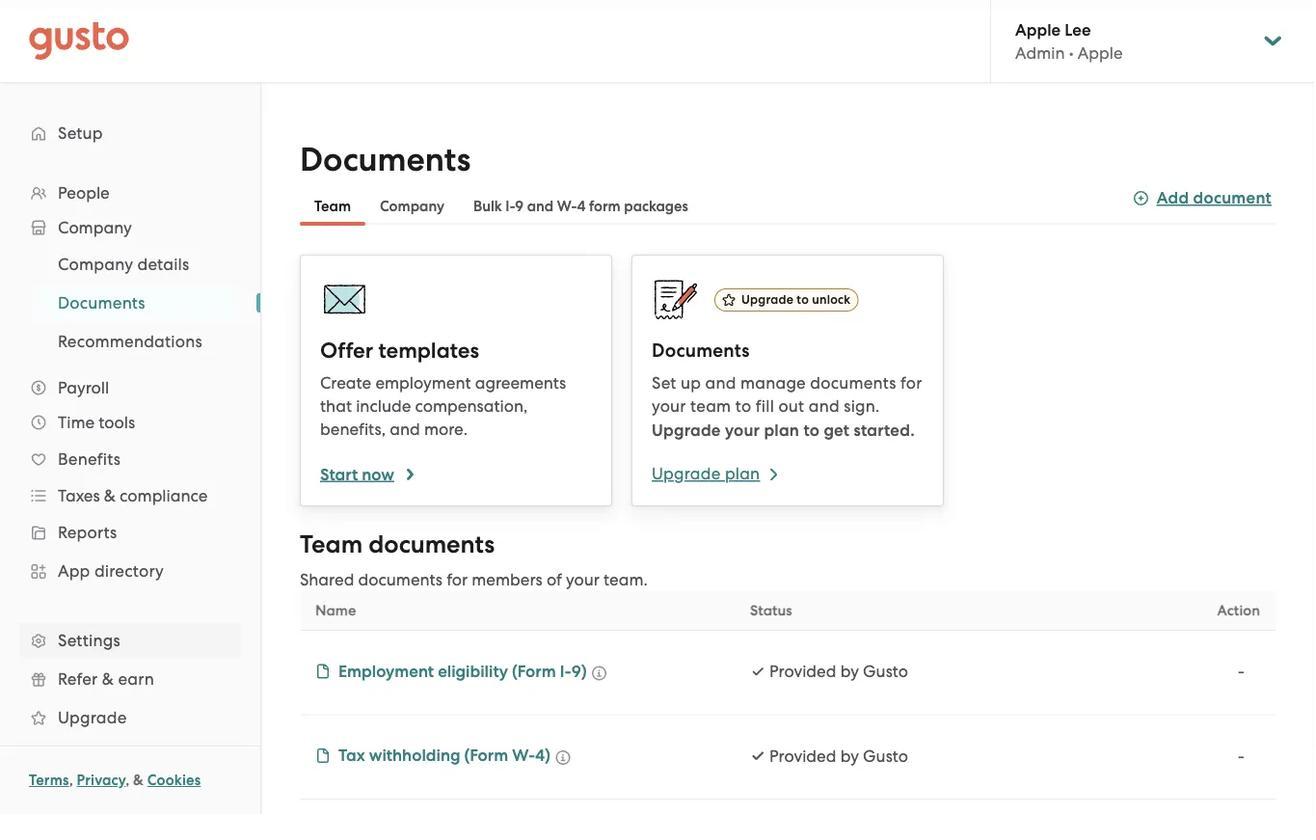Task type: vqa. For each thing, say whether or not it's contained in the screenshot.
& for earn
yes



Task type: describe. For each thing, give the bounding box(es) containing it.
company details
[[58, 255, 189, 274]]

1 , from the left
[[69, 772, 73, 789]]

0 vertical spatial documents
[[300, 140, 471, 179]]

team documents
[[300, 530, 495, 559]]

employment
[[376, 373, 471, 393]]

refer
[[58, 669, 98, 689]]

by for tax withholding (form w-4)
[[841, 746, 859, 765]]

w- inside button
[[557, 198, 577, 215]]

company inside company dropdown button
[[58, 218, 132, 237]]

name
[[315, 602, 356, 619]]

1 horizontal spatial your
[[652, 396, 687, 416]]

recommendations
[[58, 332, 202, 351]]

benefits
[[58, 450, 121, 469]]

app
[[58, 561, 90, 581]]

app directory link
[[19, 554, 241, 588]]

tax
[[339, 746, 365, 765]]

create
[[320, 373, 372, 393]]

terms , privacy , & cookies
[[29, 772, 201, 789]]

2 vertical spatial &
[[133, 772, 144, 789]]

sign.
[[844, 396, 880, 416]]

set
[[652, 373, 677, 393]]

terms
[[29, 772, 69, 789]]

bulk i-9 and w-4 form packages button
[[459, 187, 703, 226]]

company button
[[366, 187, 459, 226]]

team
[[691, 396, 732, 416]]

details
[[137, 255, 189, 274]]

recommendations link
[[35, 324, 241, 359]]

home image
[[29, 22, 129, 60]]

setup
[[58, 123, 103, 143]]

time tools button
[[19, 405, 241, 440]]

team button
[[300, 187, 366, 226]]

company button
[[19, 210, 241, 245]]

tax withholding (form w-4) link
[[315, 744, 551, 768]]

start now
[[320, 464, 395, 484]]

settings link
[[19, 623, 241, 658]]

compensation,
[[415, 396, 528, 416]]

privacy
[[77, 772, 126, 789]]

started.
[[854, 420, 915, 440]]

tools
[[99, 413, 135, 432]]

agreements
[[475, 373, 567, 393]]

provided for employment eligibility (form i-9)
[[770, 662, 837, 681]]

reports
[[58, 523, 117, 542]]

provided by gusto for tax withholding (form w-4)
[[770, 746, 909, 765]]

directory
[[94, 561, 164, 581]]

status
[[750, 602, 793, 619]]

and inside create employment agreements that include compensation, benefits, and more.
[[390, 420, 420, 439]]

cookies
[[147, 772, 201, 789]]

benefits,
[[320, 420, 386, 439]]

app directory
[[58, 561, 164, 581]]

privacy link
[[77, 772, 126, 789]]

packages
[[624, 198, 689, 215]]

0 vertical spatial apple
[[1016, 20, 1061, 39]]

cookies button
[[147, 769, 201, 792]]

plan inside set up and manage documents for your team to fill out and sign. upgrade your plan to get started.
[[764, 420, 800, 440]]

documents for team documents
[[369, 530, 495, 559]]

4)
[[535, 746, 551, 765]]

settings
[[58, 631, 120, 650]]

bulk
[[474, 198, 502, 215]]

company for company button
[[380, 198, 445, 215]]

set up and manage documents for your team to fill out and sign. upgrade your plan to get started.
[[652, 373, 923, 440]]

compliance
[[120, 486, 208, 505]]

templates
[[379, 338, 479, 363]]

and up team
[[706, 373, 737, 393]]

2 vertical spatial to
[[804, 420, 820, 440]]

add document link
[[1134, 185, 1272, 211]]

module__icon___slcit image inside the employment eligibility (form i-9) link
[[315, 664, 331, 679]]

people
[[58, 183, 110, 203]]

module__icon___slcit image right 4) on the bottom of page
[[556, 750, 571, 765]]

module__icon___slcit image inside tax withholding (form w-4) "link"
[[315, 748, 331, 764]]

form
[[589, 198, 621, 215]]

upgrade inside set up and manage documents for your team to fill out and sign. upgrade your plan to get started.
[[652, 420, 721, 440]]

upgrade for upgrade
[[58, 708, 127, 727]]

bulk i-9 and w-4 form packages
[[474, 198, 689, 215]]

upgrade for upgrade to unlock
[[742, 292, 794, 307]]

gusto for 4)
[[863, 746, 909, 765]]

tax withholding (form w-4)
[[339, 746, 551, 765]]

refer & earn link
[[19, 662, 241, 696]]

offer templates
[[320, 338, 479, 363]]

and up get
[[809, 396, 840, 416]]

list containing people
[[0, 176, 260, 776]]

eligibility
[[438, 661, 508, 681]]

gusto navigation element
[[0, 83, 260, 806]]

that
[[320, 396, 352, 416]]

team.
[[604, 570, 648, 589]]

now
[[362, 464, 395, 484]]



Task type: locate. For each thing, give the bounding box(es) containing it.
0 vertical spatial -
[[1238, 662, 1245, 681]]

2 gusto from the top
[[863, 746, 909, 765]]

for inside set up and manage documents for your team to fill out and sign. upgrade your plan to get started.
[[901, 373, 923, 393]]

company down company dropdown button
[[58, 255, 133, 274]]

documents down company details
[[58, 293, 145, 313]]

team
[[314, 198, 351, 215], [300, 530, 363, 559]]

for up started.
[[901, 373, 923, 393]]

add document
[[1157, 188, 1272, 208]]

& left earn
[[102, 669, 114, 689]]

2 horizontal spatial your
[[725, 420, 760, 440]]

members
[[472, 570, 543, 589]]

get
[[824, 420, 850, 440]]

1 vertical spatial plan
[[725, 464, 761, 483]]

more.
[[424, 420, 468, 439]]

2 vertical spatial documents
[[358, 570, 443, 589]]

plan down the out
[[764, 420, 800, 440]]

0 vertical spatial your
[[652, 396, 687, 416]]

& for compliance
[[104, 486, 116, 505]]

1 horizontal spatial i-
[[560, 661, 572, 681]]

1 vertical spatial (form
[[464, 746, 509, 765]]

1 provided from the top
[[770, 662, 837, 681]]

2 by from the top
[[841, 746, 859, 765]]

-
[[1238, 662, 1245, 681], [1238, 746, 1245, 765]]

w- inside "link"
[[512, 746, 535, 765]]

documents
[[300, 140, 471, 179], [58, 293, 145, 313], [652, 340, 750, 362]]

upgrade inside list
[[58, 708, 127, 727]]

time
[[58, 413, 95, 432]]

1 vertical spatial &
[[102, 669, 114, 689]]

team left company button
[[314, 198, 351, 215]]

1 by from the top
[[841, 662, 859, 681]]

1 horizontal spatial w-
[[557, 198, 577, 215]]

(form inside "link"
[[464, 746, 509, 765]]

&
[[104, 486, 116, 505], [102, 669, 114, 689], [133, 772, 144, 789]]

gusto for 9)
[[863, 662, 909, 681]]

1 provided by gusto from the top
[[770, 662, 909, 681]]

1 vertical spatial company
[[58, 218, 132, 237]]

manage
[[741, 373, 806, 393]]

apple lee admin • apple
[[1016, 20, 1123, 62]]

0 vertical spatial plan
[[764, 420, 800, 440]]

0 vertical spatial provided by gusto
[[770, 662, 909, 681]]

1 horizontal spatial ,
[[126, 772, 130, 789]]

lee
[[1065, 20, 1092, 39]]

upgrade to unlock
[[742, 292, 851, 307]]

& right taxes
[[104, 486, 116, 505]]

shared
[[300, 570, 354, 589]]

apple right •
[[1078, 43, 1123, 62]]

team for team documents
[[300, 530, 363, 559]]

for
[[901, 373, 923, 393], [447, 570, 468, 589]]

apple up admin
[[1016, 20, 1061, 39]]

(form left 4) on the bottom of page
[[464, 746, 509, 765]]

your down fill
[[725, 420, 760, 440]]

1 vertical spatial your
[[725, 420, 760, 440]]

0 vertical spatial i-
[[506, 198, 515, 215]]

0 vertical spatial provided
[[770, 662, 837, 681]]

& for earn
[[102, 669, 114, 689]]

time tools
[[58, 413, 135, 432]]

1 vertical spatial to
[[736, 396, 752, 416]]

2 , from the left
[[126, 772, 130, 789]]

2 vertical spatial documents
[[652, 340, 750, 362]]

2 provided by gusto from the top
[[770, 746, 909, 765]]

and right 9
[[527, 198, 554, 215]]

0 vertical spatial for
[[901, 373, 923, 393]]

employment eligibility (form i-9)
[[339, 661, 587, 681]]

0 vertical spatial w-
[[557, 198, 577, 215]]

team up shared in the bottom of the page
[[300, 530, 363, 559]]

- for tax withholding (form w-4)
[[1238, 746, 1245, 765]]

documents up up in the top right of the page
[[652, 340, 750, 362]]

2 list from the top
[[0, 245, 260, 361]]

reports link
[[19, 515, 241, 550]]

1 vertical spatial for
[[447, 570, 468, 589]]

1 - from the top
[[1238, 662, 1245, 681]]

9
[[515, 198, 524, 215]]

2 horizontal spatial documents
[[652, 340, 750, 362]]

for left members
[[447, 570, 468, 589]]

employment eligibility (form i-9) link
[[315, 660, 587, 683]]

company left bulk
[[380, 198, 445, 215]]

, left 'privacy'
[[69, 772, 73, 789]]

upgrade link
[[19, 700, 241, 735]]

to
[[797, 292, 809, 307], [736, 396, 752, 416], [804, 420, 820, 440]]

plan down fill
[[725, 464, 761, 483]]

(form for i-
[[512, 661, 556, 681]]

upgrade plan
[[652, 464, 761, 483]]

to left unlock
[[797, 292, 809, 307]]

w-
[[557, 198, 577, 215], [512, 746, 535, 765]]

2 provided from the top
[[770, 746, 837, 765]]

1 vertical spatial provided
[[770, 746, 837, 765]]

company inside company details link
[[58, 255, 133, 274]]

0 horizontal spatial i-
[[506, 198, 515, 215]]

benefits link
[[19, 442, 241, 477]]

0 vertical spatial to
[[797, 292, 809, 307]]

2 - from the top
[[1238, 746, 1245, 765]]

i- right bulk
[[506, 198, 515, 215]]

company down people
[[58, 218, 132, 237]]

company
[[380, 198, 445, 215], [58, 218, 132, 237], [58, 255, 133, 274]]

admin
[[1016, 43, 1065, 62]]

1 horizontal spatial (form
[[512, 661, 556, 681]]

gusto
[[863, 662, 909, 681], [863, 746, 909, 765]]

0 horizontal spatial for
[[447, 570, 468, 589]]

employment
[[339, 661, 434, 681]]

documents inside set up and manage documents for your team to fill out and sign. upgrade your plan to get started.
[[811, 373, 897, 393]]

action
[[1218, 602, 1261, 619]]

setup link
[[19, 116, 241, 150]]

2 vertical spatial company
[[58, 255, 133, 274]]

0 vertical spatial documents
[[811, 373, 897, 393]]

taxes
[[58, 486, 100, 505]]

•
[[1070, 43, 1074, 62]]

documents inside list
[[58, 293, 145, 313]]

2 vertical spatial your
[[566, 570, 600, 589]]

, left cookies button
[[126, 772, 130, 789]]

0 vertical spatial company
[[380, 198, 445, 215]]

documents for shared documents for members of your team.
[[358, 570, 443, 589]]

0 horizontal spatial plan
[[725, 464, 761, 483]]

1 vertical spatial team
[[300, 530, 363, 559]]

company for company details
[[58, 255, 133, 274]]

& inside dropdown button
[[104, 486, 116, 505]]

0 vertical spatial gusto
[[863, 662, 909, 681]]

1 vertical spatial documents
[[58, 293, 145, 313]]

shared documents for members of your team.
[[300, 570, 648, 589]]

1 horizontal spatial for
[[901, 373, 923, 393]]

create employment agreements that include compensation, benefits, and more.
[[320, 373, 567, 439]]

- for employment eligibility (form i-9)
[[1238, 662, 1245, 681]]

and
[[527, 198, 554, 215], [706, 373, 737, 393], [809, 396, 840, 416], [390, 420, 420, 439]]

(form left "9)"
[[512, 661, 556, 681]]

1 vertical spatial gusto
[[863, 746, 909, 765]]

offer
[[320, 338, 373, 363]]

upgrade for upgrade plan
[[652, 464, 721, 483]]

terms link
[[29, 772, 69, 789]]

documents down team documents
[[358, 570, 443, 589]]

1 vertical spatial w-
[[512, 746, 535, 765]]

1 horizontal spatial apple
[[1078, 43, 1123, 62]]

& left cookies button
[[133, 772, 144, 789]]

to left fill
[[736, 396, 752, 416]]

earn
[[118, 669, 154, 689]]

1 vertical spatial documents
[[369, 530, 495, 559]]

list
[[0, 176, 260, 776], [0, 245, 260, 361]]

module__icon___slcit image right "9)"
[[592, 666, 607, 681]]

1 horizontal spatial plan
[[764, 420, 800, 440]]

your right the of
[[566, 570, 600, 589]]

and inside button
[[527, 198, 554, 215]]

people button
[[19, 176, 241, 210]]

1 vertical spatial apple
[[1078, 43, 1123, 62]]

4
[[577, 198, 586, 215]]

up
[[681, 373, 701, 393]]

refer & earn
[[58, 669, 154, 689]]

add
[[1157, 188, 1190, 208]]

withholding
[[369, 746, 461, 765]]

and down the "include"
[[390, 420, 420, 439]]

team for team
[[314, 198, 351, 215]]

documents link
[[35, 286, 241, 320]]

company inside company button
[[380, 198, 445, 215]]

0 vertical spatial team
[[314, 198, 351, 215]]

company details link
[[35, 247, 241, 282]]

provided
[[770, 662, 837, 681], [770, 746, 837, 765]]

(form for w-
[[464, 746, 509, 765]]

0 vertical spatial &
[[104, 486, 116, 505]]

provided for tax withholding (form w-4)
[[770, 746, 837, 765]]

out
[[779, 396, 805, 416]]

0 horizontal spatial w-
[[512, 746, 535, 765]]

unlock
[[812, 292, 851, 307]]

0 horizontal spatial documents
[[58, 293, 145, 313]]

9)
[[572, 661, 587, 681]]

upgrade
[[742, 292, 794, 307], [652, 420, 721, 440], [652, 464, 721, 483], [58, 708, 127, 727]]

1 vertical spatial by
[[841, 746, 859, 765]]

1 vertical spatial provided by gusto
[[770, 746, 909, 765]]

include
[[356, 396, 411, 416]]

by
[[841, 662, 859, 681], [841, 746, 859, 765]]

list containing company details
[[0, 245, 260, 361]]

your down set on the top of the page
[[652, 396, 687, 416]]

document
[[1194, 188, 1272, 208]]

0 horizontal spatial apple
[[1016, 20, 1061, 39]]

of
[[547, 570, 562, 589]]

payroll
[[58, 378, 109, 397]]

1 gusto from the top
[[863, 662, 909, 681]]

i- down the of
[[560, 661, 572, 681]]

0 vertical spatial by
[[841, 662, 859, 681]]

documents up company button
[[300, 140, 471, 179]]

module__icon___slcit image
[[315, 664, 331, 679], [592, 666, 607, 681], [315, 748, 331, 764], [556, 750, 571, 765]]

documents up sign.
[[811, 373, 897, 393]]

1 vertical spatial -
[[1238, 746, 1245, 765]]

0 horizontal spatial your
[[566, 570, 600, 589]]

provided by gusto for employment eligibility (form i-9)
[[770, 662, 909, 681]]

payroll button
[[19, 370, 241, 405]]

module__icon___slcit image down name
[[315, 664, 331, 679]]

team inside 'button'
[[314, 198, 351, 215]]

fill
[[756, 396, 775, 416]]

i- inside button
[[506, 198, 515, 215]]

taxes & compliance
[[58, 486, 208, 505]]

1 horizontal spatial documents
[[300, 140, 471, 179]]

by for employment eligibility (form i-9)
[[841, 662, 859, 681]]

0 vertical spatial (form
[[512, 661, 556, 681]]

1 list from the top
[[0, 176, 260, 776]]

taxes & compliance button
[[19, 478, 241, 513]]

documents up shared documents for members of your team.
[[369, 530, 495, 559]]

1 vertical spatial i-
[[560, 661, 572, 681]]

0 horizontal spatial (form
[[464, 746, 509, 765]]

to left get
[[804, 420, 820, 440]]

0 horizontal spatial ,
[[69, 772, 73, 789]]

start
[[320, 464, 358, 484]]

& inside 'link'
[[102, 669, 114, 689]]

module__icon___slcit image left tax
[[315, 748, 331, 764]]



